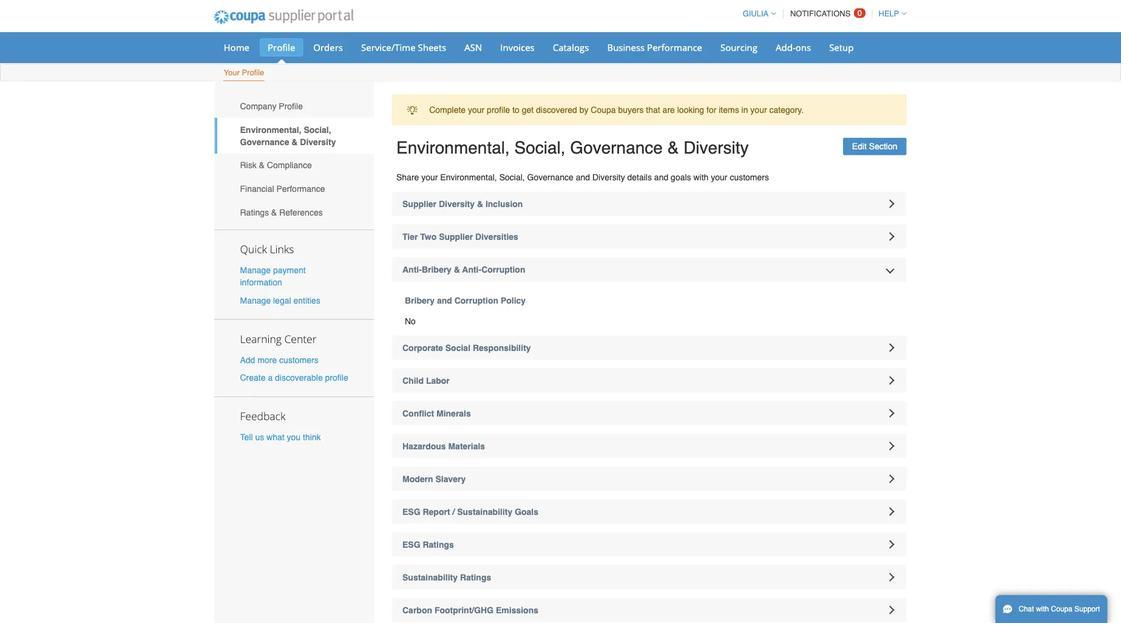 Task type: locate. For each thing, give the bounding box(es) containing it.
0 vertical spatial performance
[[647, 41, 703, 53]]

1 horizontal spatial with
[[1037, 605, 1050, 613]]

tier two supplier diversities button
[[392, 224, 907, 249]]

orders
[[314, 41, 343, 53]]

supplier right two
[[439, 232, 473, 241]]

share your environmental, social, governance and diversity details and goals with your customers
[[397, 172, 769, 182]]

0 vertical spatial environmental,
[[240, 125, 302, 135]]

with right goals
[[694, 172, 709, 182]]

& inside 'dropdown button'
[[454, 264, 460, 274]]

social, down company profile link
[[304, 125, 331, 135]]

0
[[858, 9, 862, 18]]

1 vertical spatial environmental,
[[397, 138, 510, 158]]

supplier inside "dropdown button"
[[403, 199, 437, 209]]

performance inside business performance "link"
[[647, 41, 703, 53]]

ratings & references
[[240, 207, 323, 217]]

esg ratings
[[403, 540, 454, 549]]

environmental,
[[240, 125, 302, 135], [397, 138, 510, 158], [441, 172, 497, 182]]

1 vertical spatial with
[[1037, 605, 1050, 613]]

1 horizontal spatial supplier
[[439, 232, 473, 241]]

profile inside your profile link
[[242, 68, 264, 77]]

add-ons
[[776, 41, 811, 53]]

1 vertical spatial profile
[[325, 373, 348, 382]]

bribery up no
[[405, 295, 435, 305]]

compliance
[[267, 160, 312, 170]]

company profile
[[240, 101, 303, 111]]

feedback
[[240, 409, 286, 423]]

esg ratings heading
[[392, 532, 907, 557]]

footprint/ghg
[[435, 605, 494, 615]]

modern
[[403, 474, 433, 484]]

asn
[[465, 41, 482, 53]]

1 vertical spatial supplier
[[439, 232, 473, 241]]

performance for business performance
[[647, 41, 703, 53]]

esg left report
[[403, 507, 421, 517]]

profile inside company profile link
[[279, 101, 303, 111]]

2 esg from the top
[[403, 540, 421, 549]]

add-
[[776, 41, 796, 53]]

performance up references
[[277, 184, 325, 194]]

anti-bribery & anti-corruption button
[[392, 257, 907, 281]]

tier two supplier diversities
[[403, 232, 519, 241]]

corruption
[[482, 264, 526, 274], [455, 295, 499, 305]]

sourcing link
[[713, 38, 766, 56]]

and left details
[[576, 172, 590, 182]]

ratings down report
[[423, 540, 454, 549]]

with
[[694, 172, 709, 182], [1037, 605, 1050, 613]]

0 horizontal spatial supplier
[[403, 199, 437, 209]]

and left goals
[[655, 172, 669, 182]]

you
[[287, 432, 301, 442]]

1 vertical spatial customers
[[279, 355, 319, 365]]

bribery down two
[[422, 264, 452, 274]]

coupa left support
[[1052, 605, 1073, 613]]

0 vertical spatial bribery
[[422, 264, 452, 274]]

carbon footprint/ghg emissions
[[403, 605, 539, 615]]

0 vertical spatial corruption
[[482, 264, 526, 274]]

sustainability inside heading
[[457, 507, 513, 517]]

ratings up carbon footprint/ghg emissions
[[460, 572, 491, 582]]

0 horizontal spatial performance
[[277, 184, 325, 194]]

social, down get
[[515, 138, 566, 158]]

navigation
[[738, 2, 907, 26]]

0 horizontal spatial profile
[[325, 373, 348, 382]]

1 vertical spatial ratings
[[423, 540, 454, 549]]

complete your profile to get discovered by coupa buyers that are looking for items in your category. alert
[[392, 94, 907, 125]]

2 vertical spatial profile
[[279, 101, 303, 111]]

complete
[[429, 105, 466, 115]]

profile
[[268, 41, 295, 53], [242, 68, 264, 77], [279, 101, 303, 111]]

1 manage from the top
[[240, 265, 271, 275]]

& down financial performance
[[271, 207, 277, 217]]

risk & compliance link
[[215, 154, 374, 177]]

and down anti-bribery & anti-corruption at the left of the page
[[437, 295, 452, 305]]

invoices
[[501, 41, 535, 53]]

asn link
[[457, 38, 490, 56]]

profile left to
[[487, 105, 510, 115]]

with right the chat
[[1037, 605, 1050, 613]]

1 vertical spatial social,
[[515, 138, 566, 158]]

entities
[[294, 295, 321, 305]]

profile inside complete your profile to get discovered by coupa buyers that are looking for items in your category. alert
[[487, 105, 510, 115]]

1 vertical spatial sustainability
[[403, 572, 458, 582]]

sustainability ratings button
[[392, 565, 907, 589]]

your right goals
[[711, 172, 728, 182]]

0 vertical spatial coupa
[[591, 105, 616, 115]]

profile up environmental, social, governance & diversity link
[[279, 101, 303, 111]]

hazardous materials heading
[[392, 434, 907, 458]]

1 esg from the top
[[403, 507, 421, 517]]

your profile
[[224, 68, 264, 77]]

for
[[707, 105, 717, 115]]

your right complete
[[468, 105, 485, 115]]

company
[[240, 101, 277, 111]]

0 vertical spatial manage
[[240, 265, 271, 275]]

profile link
[[260, 38, 303, 56]]

0 horizontal spatial customers
[[279, 355, 319, 365]]

labor
[[426, 376, 450, 385]]

manage inside the manage payment information
[[240, 265, 271, 275]]

performance inside financial performance link
[[277, 184, 325, 194]]

/
[[453, 507, 455, 517]]

0 horizontal spatial coupa
[[591, 105, 616, 115]]

manage up information
[[240, 265, 271, 275]]

anti-bribery & anti-corruption
[[403, 264, 526, 274]]

2 horizontal spatial ratings
[[460, 572, 491, 582]]

environmental, social, governance & diversity up share your environmental, social, governance and diversity details and goals with your customers
[[397, 138, 749, 158]]

governance
[[240, 137, 289, 147], [570, 138, 663, 158], [527, 172, 574, 182]]

are
[[663, 105, 675, 115]]

& up goals
[[668, 138, 679, 158]]

0 vertical spatial customers
[[730, 172, 769, 182]]

1 vertical spatial coupa
[[1052, 605, 1073, 613]]

1 vertical spatial profile
[[242, 68, 264, 77]]

& left inclusion
[[477, 199, 483, 209]]

details
[[628, 172, 652, 182]]

to
[[513, 105, 520, 115]]

environmental, social, governance & diversity
[[240, 125, 336, 147], [397, 138, 749, 158]]

diversity up tier two supplier diversities
[[439, 199, 475, 209]]

sustainability right '/'
[[457, 507, 513, 517]]

1 vertical spatial performance
[[277, 184, 325, 194]]

add-ons link
[[768, 38, 819, 56]]

anti-
[[403, 264, 422, 274], [462, 264, 482, 274]]

your right share
[[422, 172, 438, 182]]

bribery
[[422, 264, 452, 274], [405, 295, 435, 305]]

us
[[255, 432, 264, 442]]

anti- up bribery and corruption policy at top left
[[462, 264, 482, 274]]

ratings down financial
[[240, 207, 269, 217]]

navigation containing notifications 0
[[738, 2, 907, 26]]

coupa right by at the top right of the page
[[591, 105, 616, 115]]

0 vertical spatial esg
[[403, 507, 421, 517]]

social,
[[304, 125, 331, 135], [515, 138, 566, 158], [500, 172, 525, 182]]

supplier down share
[[403, 199, 437, 209]]

0 vertical spatial supplier
[[403, 199, 437, 209]]

payment
[[273, 265, 306, 275]]

2 vertical spatial ratings
[[460, 572, 491, 582]]

in
[[742, 105, 748, 115]]

diversity down 'for'
[[684, 138, 749, 158]]

social
[[446, 343, 471, 353]]

ratings inside heading
[[423, 540, 454, 549]]

bribery and corruption policy
[[405, 295, 526, 305]]

1 horizontal spatial customers
[[730, 172, 769, 182]]

environmental, down complete
[[397, 138, 510, 158]]

items
[[719, 105, 739, 115]]

1 horizontal spatial anti-
[[462, 264, 482, 274]]

1 horizontal spatial ratings
[[423, 540, 454, 549]]

corruption down anti-bribery & anti-corruption at the left of the page
[[455, 295, 499, 305]]

environmental, up supplier diversity & inclusion
[[441, 172, 497, 182]]

goals
[[515, 507, 539, 517]]

performance right business
[[647, 41, 703, 53]]

environmental, down "company profile"
[[240, 125, 302, 135]]

more
[[258, 355, 277, 365]]

minerals
[[437, 408, 471, 418]]

1 horizontal spatial environmental, social, governance & diversity
[[397, 138, 749, 158]]

0 vertical spatial sustainability
[[457, 507, 513, 517]]

0 vertical spatial profile
[[487, 105, 510, 115]]

0 vertical spatial with
[[694, 172, 709, 182]]

1 vertical spatial manage
[[240, 295, 271, 305]]

diversity left details
[[593, 172, 625, 182]]

ratings
[[240, 207, 269, 217], [423, 540, 454, 549], [460, 572, 491, 582]]

get
[[522, 105, 534, 115]]

diversity up "risk & compliance" link
[[300, 137, 336, 147]]

buyers
[[619, 105, 644, 115]]

business
[[608, 41, 645, 53]]

ratings inside 'heading'
[[460, 572, 491, 582]]

notifications
[[791, 9, 851, 18]]

esg up sustainability ratings
[[403, 540, 421, 549]]

manage legal entities link
[[240, 295, 321, 305]]

anti- down tier
[[403, 264, 422, 274]]

esg
[[403, 507, 421, 517], [403, 540, 421, 549]]

sustainability down esg ratings
[[403, 572, 458, 582]]

tier two supplier diversities heading
[[392, 224, 907, 249]]

performance for financial performance
[[277, 184, 325, 194]]

0 horizontal spatial anti-
[[403, 264, 422, 274]]

financial
[[240, 184, 274, 194]]

edit section
[[853, 142, 898, 151]]

with inside button
[[1037, 605, 1050, 613]]

2 vertical spatial social,
[[500, 172, 525, 182]]

goals
[[671, 172, 691, 182]]

learning
[[240, 332, 282, 346]]

conflict minerals heading
[[392, 401, 907, 425]]

& up "risk & compliance" link
[[292, 137, 298, 147]]

1 horizontal spatial profile
[[487, 105, 510, 115]]

1 vertical spatial esg
[[403, 540, 421, 549]]

2 manage from the top
[[240, 295, 271, 305]]

orders link
[[306, 38, 351, 56]]

modern slavery heading
[[392, 467, 907, 491]]

esg ratings button
[[392, 532, 907, 557]]

profile right "discoverable"
[[325, 373, 348, 382]]

two
[[420, 232, 437, 241]]

manage down information
[[240, 295, 271, 305]]

&
[[292, 137, 298, 147], [668, 138, 679, 158], [259, 160, 265, 170], [477, 199, 483, 209], [271, 207, 277, 217], [454, 264, 460, 274]]

& up bribery and corruption policy at top left
[[454, 264, 460, 274]]

corruption up 'policy' at the top of page
[[482, 264, 526, 274]]

profile down coupa supplier portal image
[[268, 41, 295, 53]]

service/time sheets link
[[353, 38, 454, 56]]

environmental, social, governance & diversity up compliance
[[240, 125, 336, 147]]

1 anti- from the left
[[403, 264, 422, 274]]

corruption inside 'dropdown button'
[[482, 264, 526, 274]]

manage for manage payment information
[[240, 265, 271, 275]]

1 horizontal spatial coupa
[[1052, 605, 1073, 613]]

child
[[403, 376, 424, 385]]

social, up inclusion
[[500, 172, 525, 182]]

manage
[[240, 265, 271, 275], [240, 295, 271, 305]]

0 horizontal spatial ratings
[[240, 207, 269, 217]]

carbon footprint/ghg emissions heading
[[392, 598, 907, 622]]

profile right your
[[242, 68, 264, 77]]

1 horizontal spatial performance
[[647, 41, 703, 53]]

quick links
[[240, 242, 294, 256]]



Task type: describe. For each thing, give the bounding box(es) containing it.
think
[[303, 432, 321, 442]]

profile for company profile
[[279, 101, 303, 111]]

esg report / sustainability goals
[[403, 507, 539, 517]]

sustainability inside 'heading'
[[403, 572, 458, 582]]

business performance link
[[600, 38, 711, 56]]

help
[[879, 9, 900, 18]]

bribery inside 'dropdown button'
[[422, 264, 452, 274]]

esg report / sustainability goals button
[[392, 500, 907, 524]]

setup
[[830, 41, 854, 53]]

child labor
[[403, 376, 450, 385]]

0 horizontal spatial and
[[437, 295, 452, 305]]

2 vertical spatial environmental,
[[441, 172, 497, 182]]

edit
[[853, 142, 867, 151]]

your right in
[[751, 105, 767, 115]]

coupa inside complete your profile to get discovered by coupa buyers that are looking for items in your category. alert
[[591, 105, 616, 115]]

discovered
[[536, 105, 577, 115]]

inclusion
[[486, 199, 523, 209]]

child labor heading
[[392, 368, 907, 393]]

profile for your profile
[[242, 68, 264, 77]]

section
[[870, 142, 898, 151]]

& right risk in the left top of the page
[[259, 160, 265, 170]]

service/time
[[361, 41, 416, 53]]

add
[[240, 355, 255, 365]]

0 vertical spatial profile
[[268, 41, 295, 53]]

risk & compliance
[[240, 160, 312, 170]]

corporate
[[403, 343, 443, 353]]

business performance
[[608, 41, 703, 53]]

tell us what you think
[[240, 432, 321, 442]]

ratings for sustainability
[[460, 572, 491, 582]]

2 horizontal spatial and
[[655, 172, 669, 182]]

anti-bribery & anti-corruption heading
[[392, 257, 907, 281]]

& inside environmental, social, governance & diversity
[[292, 137, 298, 147]]

esg report / sustainability goals heading
[[392, 500, 907, 524]]

1 vertical spatial bribery
[[405, 295, 435, 305]]

supplier diversity & inclusion
[[403, 199, 523, 209]]

learning center
[[240, 332, 317, 346]]

materials
[[448, 441, 485, 451]]

policy
[[501, 295, 526, 305]]

quick
[[240, 242, 267, 256]]

tell
[[240, 432, 253, 442]]

environmental, social, governance & diversity link
[[215, 118, 374, 154]]

your
[[224, 68, 240, 77]]

add more customers
[[240, 355, 319, 365]]

invoices link
[[493, 38, 543, 56]]

catalogs
[[553, 41, 589, 53]]

category.
[[770, 105, 804, 115]]

chat
[[1019, 605, 1035, 613]]

esg for esg ratings
[[403, 540, 421, 549]]

carbon footprint/ghg emissions button
[[392, 598, 907, 622]]

supplier diversity & inclusion heading
[[392, 192, 907, 216]]

create a discoverable profile
[[240, 373, 348, 382]]

a
[[268, 373, 273, 382]]

home
[[224, 41, 250, 53]]

diversity inside supplier diversity & inclusion "dropdown button"
[[439, 199, 475, 209]]

hazardous materials button
[[392, 434, 907, 458]]

1 vertical spatial corruption
[[455, 295, 499, 305]]

0 horizontal spatial environmental, social, governance & diversity
[[240, 125, 336, 147]]

0 vertical spatial ratings
[[240, 207, 269, 217]]

legal
[[273, 295, 291, 305]]

what
[[267, 432, 285, 442]]

information
[[240, 278, 282, 287]]

supplier inside dropdown button
[[439, 232, 473, 241]]

ons
[[796, 41, 811, 53]]

home link
[[216, 38, 257, 56]]

manage payment information link
[[240, 265, 306, 287]]

complete your profile to get discovered by coupa buyers that are looking for items in your category.
[[429, 105, 804, 115]]

by
[[580, 105, 589, 115]]

& inside "dropdown button"
[[477, 199, 483, 209]]

service/time sheets
[[361, 41, 447, 53]]

corporate social responsibility
[[403, 343, 531, 353]]

conflict
[[403, 408, 434, 418]]

chat with coupa support button
[[996, 595, 1108, 623]]

modern slavery button
[[392, 467, 907, 491]]

conflict minerals
[[403, 408, 471, 418]]

financial performance
[[240, 184, 325, 194]]

corporate social responsibility heading
[[392, 336, 907, 360]]

diversity inside environmental, social, governance & diversity link
[[300, 137, 336, 147]]

looking
[[678, 105, 705, 115]]

risk
[[240, 160, 257, 170]]

references
[[279, 207, 323, 217]]

create a discoverable profile link
[[240, 373, 348, 382]]

sustainability ratings heading
[[392, 565, 907, 589]]

tier
[[403, 232, 418, 241]]

coupa supplier portal image
[[206, 2, 362, 32]]

financial performance link
[[215, 177, 374, 200]]

conflict minerals button
[[392, 401, 907, 425]]

giulia link
[[738, 9, 776, 18]]

2 anti- from the left
[[462, 264, 482, 274]]

your profile link
[[223, 65, 265, 81]]

create
[[240, 373, 266, 382]]

giulia
[[743, 9, 769, 18]]

child labor button
[[392, 368, 907, 393]]

0 vertical spatial social,
[[304, 125, 331, 135]]

diversities
[[476, 232, 519, 241]]

ratings for esg
[[423, 540, 454, 549]]

center
[[284, 332, 317, 346]]

1 horizontal spatial and
[[576, 172, 590, 182]]

coupa inside chat with coupa support button
[[1052, 605, 1073, 613]]

emissions
[[496, 605, 539, 615]]

sheets
[[418, 41, 447, 53]]

0 horizontal spatial with
[[694, 172, 709, 182]]

manage for manage legal entities
[[240, 295, 271, 305]]

notifications 0
[[791, 9, 862, 18]]

esg for esg report / sustainability goals
[[403, 507, 421, 517]]

add more customers link
[[240, 355, 319, 365]]

catalogs link
[[545, 38, 597, 56]]

setup link
[[822, 38, 862, 56]]

chat with coupa support
[[1019, 605, 1101, 613]]

corporate social responsibility button
[[392, 336, 907, 360]]



Task type: vqa. For each thing, say whether or not it's contained in the screenshot.
Software within the OPTION
no



